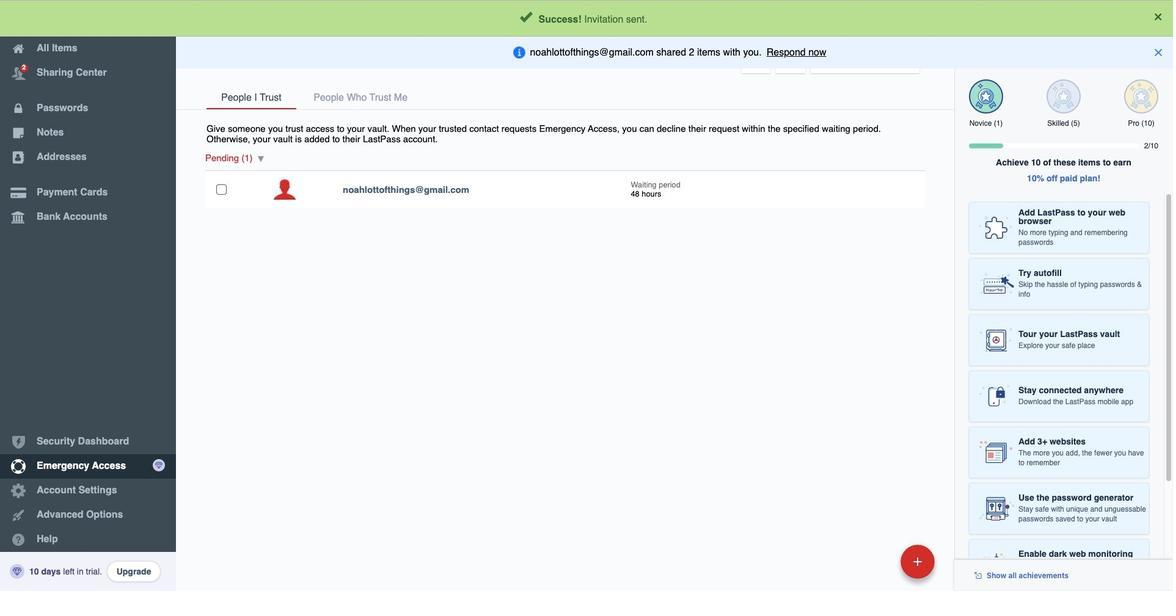 Task type: locate. For each thing, give the bounding box(es) containing it.
vault options navigation
[[176, 37, 955, 73]]

alert
[[0, 0, 1174, 37]]

search people I trust text field
[[295, 5, 930, 32]]

main navigation navigation
[[0, 0, 176, 592]]

new item image
[[914, 558, 922, 566]]



Task type: vqa. For each thing, say whether or not it's contained in the screenshot.
'LastPass' Image
no



Task type: describe. For each thing, give the bounding box(es) containing it.
Search search field
[[295, 5, 930, 32]]

new item navigation
[[897, 542, 943, 592]]



